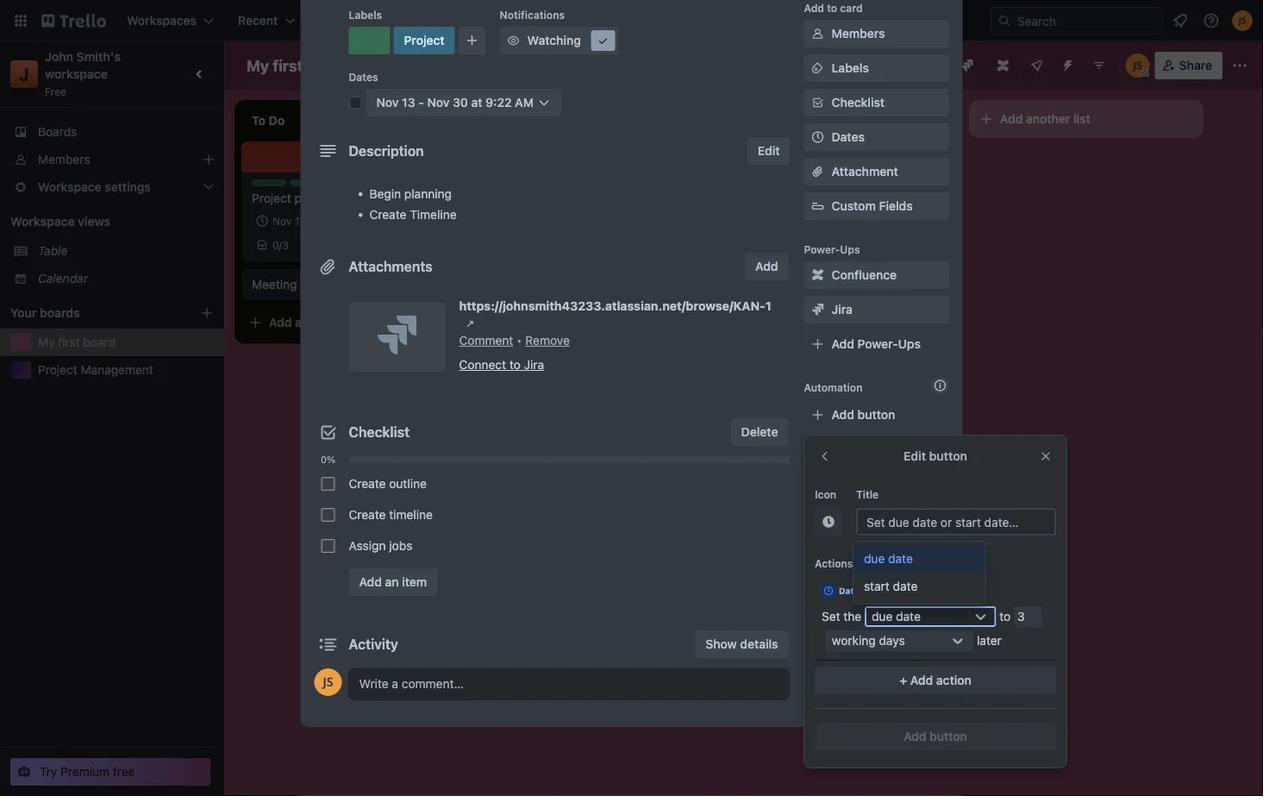 Task type: vqa. For each thing, say whether or not it's contained in the screenshot.
Checklist link
yes



Task type: locate. For each thing, give the bounding box(es) containing it.
project down color: green, title: none image at the left of page
[[252, 191, 291, 205]]

actions up move
[[804, 452, 843, 464]]

planning up timeline
[[405, 187, 452, 201]]

ups
[[841, 243, 861, 255], [899, 337, 921, 351]]

sm image inside watching button
[[505, 32, 522, 49]]

board up mark due date as complete checkbox
[[307, 56, 350, 75]]

john smith (johnsmith38824343) image
[[1126, 53, 1151, 78], [314, 669, 342, 696]]

working
[[832, 634, 876, 648]]

share button down 0 notifications image
[[1156, 52, 1223, 79]]

card right edit button
[[795, 157, 820, 171]]

color: sky, title: "project" element
[[394, 27, 455, 54], [290, 179, 325, 192]]

actions up archive
[[815, 557, 854, 569]]

card for create from template… icon
[[305, 315, 330, 330]]

0 vertical spatial ups
[[841, 243, 861, 255]]

None number field
[[1015, 606, 1043, 627]]

button down action
[[930, 729, 968, 744]]

1 up attachments
[[405, 215, 410, 227]]

0 vertical spatial first
[[273, 56, 303, 75]]

power-
[[804, 243, 841, 255], [858, 337, 899, 351]]

watching button
[[500, 27, 619, 54]]

to up 'labels' link
[[828, 2, 838, 14]]

1 vertical spatial dates
[[832, 130, 865, 144]]

add button button down automation
[[804, 401, 949, 429]]

dates up mark due date as complete checkbox
[[349, 71, 378, 83]]

1 horizontal spatial board
[[307, 56, 350, 75]]

assign jobs
[[349, 539, 413, 553]]

members link up 'labels' link
[[804, 20, 949, 47]]

1 vertical spatial edit
[[904, 449, 927, 463]]

1 vertical spatial labels
[[832, 61, 869, 75]]

0 vertical spatial add button
[[832, 408, 896, 422]]

checklist up create outline
[[349, 424, 410, 440]]

my first board inside "link"
[[38, 335, 116, 349]]

1 horizontal spatial a
[[785, 157, 792, 171]]

add a card button down meeting link at the left of page
[[242, 309, 435, 336]]

due
[[864, 552, 885, 566], [872, 610, 893, 624]]

sm image
[[505, 32, 522, 49], [810, 94, 827, 111], [810, 267, 827, 284], [810, 301, 827, 318], [820, 513, 838, 531], [810, 544, 827, 562]]

sm image for confluence
[[810, 267, 827, 284]]

1 vertical spatial add button button
[[815, 723, 1057, 751]]

template
[[866, 546, 916, 560]]

create up create timeline
[[349, 477, 386, 491]]

0 horizontal spatial power-
[[804, 243, 841, 255]]

0 horizontal spatial labels
[[349, 9, 382, 21]]

add a card button for create from template… icon
[[242, 309, 435, 336]]

1 vertical spatial board
[[83, 335, 116, 349]]

my first board
[[247, 56, 350, 75], [38, 335, 116, 349]]

add an item button
[[349, 569, 438, 596]]

add board image
[[200, 306, 214, 320]]

members
[[832, 26, 886, 41], [38, 152, 90, 167]]

0 horizontal spatial share button
[[804, 616, 949, 644]]

0 horizontal spatial card
[[305, 315, 330, 330]]

1 vertical spatial add button
[[904, 729, 968, 744]]

primary element
[[0, 0, 1264, 41]]

project up nov 13 - nov 30 checkbox
[[290, 180, 325, 192]]

1 vertical spatial due date
[[872, 610, 921, 624]]

sm image inside copy "link"
[[810, 510, 827, 527]]

0 vertical spatial 30
[[453, 95, 468, 110]]

1 vertical spatial john smith (johnsmith38824343) image
[[314, 669, 342, 696]]

color: sky, title: "project" element up nov 13 - nov 30 checkbox
[[290, 179, 325, 192]]

0 horizontal spatial board
[[83, 335, 116, 349]]

0 horizontal spatial my
[[38, 335, 55, 349]]

0 vertical spatial add a card button
[[732, 150, 925, 178]]

project management
[[38, 363, 153, 377]]

1 horizontal spatial card
[[795, 157, 820, 171]]

sm image
[[810, 25, 827, 42], [595, 32, 612, 49], [810, 60, 827, 77], [810, 475, 827, 493], [810, 510, 827, 527], [810, 587, 827, 604]]

sm image for members
[[810, 25, 827, 42]]

project right color: green, title: none icon in the top left of the page
[[404, 33, 445, 47]]

board
[[307, 56, 350, 75], [83, 335, 116, 349]]

1 vertical spatial first
[[58, 335, 80, 349]]

0 vertical spatial 13
[[402, 95, 415, 110]]

0 vertical spatial edit
[[758, 144, 780, 158]]

add button
[[745, 253, 789, 280]]

sm image inside make template link
[[810, 544, 827, 562]]

sm image for copy
[[810, 510, 827, 527]]

0 horizontal spatial edit
[[758, 144, 780, 158]]

members down add to card
[[832, 26, 886, 41]]

share
[[1180, 58, 1213, 72], [832, 622, 865, 637]]

copy
[[832, 511, 862, 525]]

0 horizontal spatial first
[[58, 335, 80, 349]]

power- inside add power-ups link
[[858, 337, 899, 351]]

0 vertical spatial labels
[[349, 9, 382, 21]]

30 for nov 13 - nov 30 at 9:22 am
[[453, 95, 468, 110]]

add a card for the add a card button associated with create from template… icon
[[269, 315, 330, 330]]

0 vertical spatial due
[[864, 552, 885, 566]]

0 horizontal spatial checklist
[[349, 424, 410, 440]]

project down the boards
[[38, 363, 77, 377]]

0 vertical spatial john smith (johnsmith38824343) image
[[1126, 53, 1151, 78]]

1 vertical spatial members link
[[0, 146, 224, 173]]

30 left at
[[453, 95, 468, 110]]

management
[[81, 363, 153, 377]]

add button button
[[804, 401, 949, 429], [815, 723, 1057, 751]]

actions
[[804, 452, 843, 464], [815, 557, 854, 569]]

board inside my first board "link"
[[83, 335, 116, 349]]

color: green, title: none image
[[349, 27, 390, 54]]

checklist link
[[804, 89, 949, 116]]

add inside add power-ups link
[[832, 337, 855, 351]]

open information menu image
[[1204, 12, 1221, 29]]

1 vertical spatial share
[[832, 622, 865, 637]]

color: sky, title: "project" element right color: green, title: none icon in the top left of the page
[[394, 27, 455, 54]]

1 vertical spatial actions
[[815, 557, 854, 569]]

add a card button up custom
[[732, 150, 925, 178]]

create for create
[[511, 13, 549, 28]]

nov right mark due date as complete checkbox
[[377, 95, 399, 110]]

add a card left attachment
[[759, 157, 820, 171]]

create up "watching"
[[511, 13, 549, 28]]

1 vertical spatial button
[[930, 449, 968, 463]]

0 horizontal spatial 1
[[405, 215, 410, 227]]

0 horizontal spatial members
[[38, 152, 90, 167]]

0 vertical spatial my first board
[[247, 56, 350, 75]]

1 vertical spatial members
[[38, 152, 90, 167]]

13 inside button
[[402, 95, 415, 110]]

j link
[[10, 60, 38, 88]]

labels
[[349, 9, 382, 21], [832, 61, 869, 75]]

labels up color: green, title: none icon in the top left of the page
[[349, 9, 382, 21]]

13 right mark due date as complete checkbox
[[402, 95, 415, 110]]

add button button down + add action
[[815, 723, 1057, 751]]

card up 'labels' link
[[841, 2, 863, 14]]

planning up nov 13 - nov 30
[[295, 191, 342, 205]]

1 vertical spatial 30
[[339, 215, 352, 227]]

add button down + add action
[[904, 729, 968, 744]]

workspace
[[10, 214, 75, 229]]

due date up days
[[872, 610, 921, 624]]

0 vertical spatial my
[[247, 56, 269, 75]]

0%
[[321, 454, 336, 465]]

1 vertical spatial color: sky, title: "project" element
[[290, 179, 325, 192]]

13
[[402, 95, 415, 110], [295, 215, 306, 227]]

30 inside button
[[453, 95, 468, 110]]

button up set due date or start date… 'text box' on the bottom right of the page
[[930, 449, 968, 463]]

attachment
[[832, 164, 899, 179]]

my inside board name text field
[[247, 56, 269, 75]]

dates up the
[[839, 586, 865, 596]]

members link down boards on the left of page
[[0, 146, 224, 173]]

add
[[804, 2, 825, 14], [1001, 112, 1024, 126], [759, 157, 782, 171], [756, 259, 779, 273], [269, 315, 292, 330], [832, 337, 855, 351], [832, 408, 855, 422], [359, 575, 382, 589], [911, 673, 934, 688], [904, 729, 927, 744]]

1 vertical spatial date
[[893, 579, 918, 594]]

0 horizontal spatial my first board
[[38, 335, 116, 349]]

1 horizontal spatial add a card
[[759, 157, 820, 171]]

planning inside begin planning create timeline
[[405, 187, 452, 201]]

Create timeline checkbox
[[321, 508, 335, 522]]

sm image inside archive link
[[810, 587, 827, 604]]

nov up /
[[273, 215, 292, 227]]

j
[[19, 64, 29, 84]]

to up later
[[1000, 610, 1011, 624]]

Create outline checkbox
[[321, 477, 335, 491]]

sm image left 'make'
[[810, 544, 827, 562]]

1 horizontal spatial 30
[[453, 95, 468, 110]]

1 down add button
[[766, 299, 772, 313]]

2 horizontal spatial card
[[841, 2, 863, 14]]

- down project planning
[[309, 215, 314, 227]]

date
[[889, 552, 913, 566], [893, 579, 918, 594], [896, 610, 921, 624]]

try
[[40, 765, 57, 779]]

timeline
[[389, 508, 433, 522]]

power- up confluence
[[804, 243, 841, 255]]

create down begin
[[370, 207, 407, 222]]

13 down project planning
[[295, 215, 306, 227]]

- for nov 13 - nov 30
[[309, 215, 314, 227]]

at
[[472, 95, 483, 110]]

sm image inside watching button
[[595, 32, 612, 49]]

create for create timeline
[[349, 508, 386, 522]]

1 vertical spatial 13
[[295, 215, 306, 227]]

sm image left jira
[[810, 301, 827, 318]]

0 vertical spatial board
[[307, 56, 350, 75]]

0 horizontal spatial color: sky, title: "project" element
[[290, 179, 325, 192]]

0 horizontal spatial 13
[[295, 215, 306, 227]]

1 vertical spatial card
[[795, 157, 820, 171]]

return to previous screen image
[[819, 449, 833, 463]]

project for the rightmost color: sky, title: "project" element
[[404, 33, 445, 47]]

create for create outline
[[349, 477, 386, 491]]

jira
[[832, 302, 853, 317]]

sm image down icon
[[820, 513, 838, 531]]

title
[[857, 488, 879, 500]]

+
[[900, 673, 908, 688]]

0 horizontal spatial planning
[[295, 191, 342, 205]]

my first board up mark due date as complete checkbox
[[247, 56, 350, 75]]

1 vertical spatial my
[[38, 335, 55, 349]]

fields
[[880, 199, 913, 213]]

my first board down your boards with 2 items element
[[38, 335, 116, 349]]

0 vertical spatial to
[[828, 2, 838, 14]]

date up days
[[896, 610, 921, 624]]

smith's
[[76, 50, 121, 64]]

0 horizontal spatial to
[[828, 2, 838, 14]]

0 vertical spatial members link
[[804, 20, 949, 47]]

1 horizontal spatial -
[[419, 95, 424, 110]]

make template
[[832, 546, 916, 560]]

30
[[453, 95, 468, 110], [339, 215, 352, 227]]

labels link
[[804, 54, 949, 82]]

0 vertical spatial add a card
[[759, 157, 820, 171]]

sm image for make template
[[810, 544, 827, 562]]

1 vertical spatial a
[[295, 315, 302, 330]]

add a card down the meeting
[[269, 315, 330, 330]]

1 horizontal spatial ups
[[899, 337, 921, 351]]

item
[[402, 575, 427, 589]]

button
[[858, 408, 896, 422], [930, 449, 968, 463], [930, 729, 968, 744]]

Assign jobs checkbox
[[321, 539, 335, 553]]

planning for begin planning create timeline
[[405, 187, 452, 201]]

archive link
[[804, 581, 949, 609]]

dates up attachment
[[832, 130, 865, 144]]

sm image inside the checklist link
[[810, 94, 827, 111]]

a down the meeting
[[295, 315, 302, 330]]

your
[[10, 306, 37, 320]]

add button down automation
[[832, 408, 896, 422]]

1 horizontal spatial add button
[[904, 729, 968, 744]]

my first board inside board name text field
[[247, 56, 350, 75]]

create from template… image
[[932, 157, 946, 171]]

checklist down 'labels' link
[[832, 95, 885, 110]]

0 vertical spatial -
[[419, 95, 424, 110]]

edit
[[758, 144, 780, 158], [904, 449, 927, 463]]

my
[[247, 56, 269, 75], [38, 335, 55, 349]]

nov
[[377, 95, 399, 110], [427, 95, 450, 110], [273, 215, 292, 227], [317, 215, 336, 227]]

1 vertical spatial add a card
[[269, 315, 330, 330]]

sm image down "notifications"
[[505, 32, 522, 49]]

checklist
[[832, 95, 885, 110], [349, 424, 410, 440]]

create inside button
[[511, 13, 549, 28]]

1 horizontal spatial power-
[[858, 337, 899, 351]]

due down archive link
[[872, 610, 893, 624]]

due date
[[864, 552, 913, 566], [872, 610, 921, 624]]

add an item
[[359, 575, 427, 589]]

0 vertical spatial color: sky, title: "project" element
[[394, 27, 455, 54]]

date right start
[[893, 579, 918, 594]]

watching
[[528, 33, 581, 47]]

power- up automation
[[858, 337, 899, 351]]

1 vertical spatial share button
[[804, 616, 949, 644]]

first inside board name text field
[[273, 56, 303, 75]]

date up start date
[[889, 552, 913, 566]]

- left at
[[419, 95, 424, 110]]

nov left at
[[427, 95, 450, 110]]

0
[[273, 239, 279, 251]]

30 down project planning link
[[339, 215, 352, 227]]

sm image down power-ups
[[810, 267, 827, 284]]

sm image up dates button
[[810, 94, 827, 111]]

1 horizontal spatial edit
[[904, 449, 927, 463]]

1 vertical spatial -
[[309, 215, 314, 227]]

due up start
[[864, 552, 885, 566]]

edit inside button
[[758, 144, 780, 158]]

a left attachment
[[785, 157, 792, 171]]

create up assign
[[349, 508, 386, 522]]

project management link
[[38, 361, 214, 379]]

/
[[279, 239, 282, 251]]

labels up the checklist link
[[832, 61, 869, 75]]

calendar link
[[38, 270, 214, 287]]

button down automation
[[858, 408, 896, 422]]

30 for nov 13 - nov 30
[[339, 215, 352, 227]]

sm image inside 'labels' link
[[810, 60, 827, 77]]

- inside button
[[419, 95, 424, 110]]

0 vertical spatial share button
[[1156, 52, 1223, 79]]

0 vertical spatial card
[[841, 2, 863, 14]]

card down meeting link at the left of page
[[305, 315, 330, 330]]

project
[[404, 33, 445, 47], [290, 180, 325, 192], [252, 191, 291, 205], [38, 363, 77, 377]]

your boards with 2 items element
[[10, 303, 174, 324]]

sm image inside move link
[[810, 475, 827, 493]]

0 horizontal spatial 30
[[339, 215, 352, 227]]

sm image for watching
[[505, 32, 522, 49]]

begin
[[370, 187, 401, 201]]

1 horizontal spatial 1
[[766, 299, 772, 313]]

board up project management
[[83, 335, 116, 349]]

members down boards on the left of page
[[38, 152, 90, 167]]

https://johnsmith43233.atlassian.net/browse/kan 1 image
[[462, 315, 479, 332]]

0 horizontal spatial add a card
[[269, 315, 330, 330]]

1 horizontal spatial share
[[1180, 58, 1213, 72]]

add inside add button
[[756, 259, 779, 273]]

Board name text field
[[238, 52, 359, 79]]

30 inside checkbox
[[339, 215, 352, 227]]

Search field
[[1012, 8, 1163, 34]]

add to card
[[804, 2, 863, 14]]

meeting
[[252, 277, 297, 292]]

share button down archive link
[[804, 616, 949, 644]]

due date up start date
[[864, 552, 913, 566]]

sm image for archive
[[810, 587, 827, 604]]

attachment button
[[804, 158, 949, 185]]

1 horizontal spatial my
[[247, 56, 269, 75]]

13 inside checkbox
[[295, 215, 306, 227]]

- inside checkbox
[[309, 215, 314, 227]]

1 vertical spatial power-
[[858, 337, 899, 351]]

color: green, title: none image
[[252, 179, 286, 186]]



Task type: describe. For each thing, give the bounding box(es) containing it.
john smith's workspace free
[[45, 50, 124, 97]]

9:22
[[486, 95, 512, 110]]

calendar
[[38, 271, 88, 286]]

star or unstar board image
[[369, 59, 383, 72]]

add inside add another list button
[[1001, 112, 1024, 126]]

set
[[822, 610, 841, 624]]

john smith's workspace link
[[45, 50, 124, 81]]

edit button
[[904, 449, 968, 463]]

table link
[[38, 242, 214, 260]]

custom
[[832, 199, 876, 213]]

a for create from template… icon
[[295, 315, 302, 330]]

dates inside button
[[832, 130, 865, 144]]

0 horizontal spatial john smith (johnsmith38824343) image
[[314, 669, 342, 696]]

workspace views
[[10, 214, 110, 229]]

1 vertical spatial due
[[872, 610, 893, 624]]

remove
[[526, 333, 570, 348]]

1 horizontal spatial checklist
[[832, 95, 885, 110]]

create inside begin planning create timeline
[[370, 207, 407, 222]]

nov 13 - nov 30 at 9:22 am
[[377, 95, 534, 110]]

your boards
[[10, 306, 80, 320]]

edit button
[[748, 137, 791, 165]]

add another list button
[[970, 100, 1204, 138]]

my inside "link"
[[38, 335, 55, 349]]

add power-ups
[[832, 337, 921, 351]]

dates button
[[804, 123, 949, 151]]

add a card for the add a card button corresponding to create from template… image
[[759, 157, 820, 171]]

add another list
[[1001, 112, 1091, 126]]

action
[[937, 673, 972, 688]]

the
[[844, 610, 862, 624]]

automation image
[[1055, 52, 1079, 76]]

copy link
[[804, 505, 949, 532]]

comment link
[[459, 333, 514, 348]]

checklist group
[[314, 468, 791, 562]]

comment
[[459, 333, 514, 348]]

try premium free
[[40, 765, 135, 779]]

make template link
[[804, 539, 949, 567]]

project for project management
[[38, 363, 77, 377]]

project planning
[[252, 191, 342, 205]]

0 vertical spatial members
[[832, 26, 886, 41]]

0 notifications image
[[1171, 10, 1191, 31]]

1 horizontal spatial color: sky, title: "project" element
[[394, 27, 455, 54]]

remove link
[[526, 333, 570, 348]]

make
[[832, 546, 863, 560]]

show menu image
[[1232, 57, 1249, 74]]

show
[[706, 637, 737, 651]]

0 vertical spatial due date
[[864, 552, 913, 566]]

later
[[977, 634, 1002, 648]]

meeting link
[[252, 276, 452, 293]]

john smith (johnsmith38824343) image
[[1233, 10, 1254, 31]]

close popover image
[[1040, 449, 1053, 463]]

delete
[[742, 425, 779, 439]]

delete link
[[731, 418, 789, 446]]

another
[[1027, 112, 1071, 126]]

first inside my first board "link"
[[58, 335, 80, 349]]

set the
[[822, 610, 862, 624]]

sm image for checklist
[[810, 94, 827, 111]]

0 vertical spatial date
[[889, 552, 913, 566]]

Write a comment text field
[[349, 669, 791, 700]]

0 vertical spatial dates
[[349, 71, 378, 83]]

1 horizontal spatial to
[[1000, 610, 1011, 624]]

power-ups
[[804, 243, 861, 255]]

2 vertical spatial date
[[896, 610, 921, 624]]

project for bottommost color: sky, title: "project" element
[[290, 180, 325, 192]]

13 for nov 13 - nov 30
[[295, 215, 306, 227]]

days
[[880, 634, 906, 648]]

3
[[282, 239, 289, 251]]

- for nov 13 - nov 30 at 9:22 am
[[419, 95, 424, 110]]

jobs
[[389, 539, 413, 553]]

move
[[832, 477, 863, 491]]

0 vertical spatial 1
[[405, 215, 410, 227]]

confluence
[[832, 268, 897, 282]]

1 horizontal spatial share button
[[1156, 52, 1223, 79]]

https://johnsmith43233.atlassian.net/browse/kan 1 image
[[378, 316, 417, 355]]

boards
[[40, 306, 80, 320]]

john
[[45, 50, 73, 64]]

nov 13 - nov 30 at 9:22 am button
[[366, 89, 562, 116]]

sm image for jira
[[810, 301, 827, 318]]

outline
[[389, 477, 427, 491]]

assign
[[349, 539, 386, 553]]

table
[[38, 244, 68, 258]]

board inside board name text field
[[307, 56, 350, 75]]

2 vertical spatial button
[[930, 729, 968, 744]]

1 vertical spatial checklist
[[349, 424, 410, 440]]

archive
[[832, 588, 875, 602]]

am
[[515, 95, 534, 110]]

power ups image
[[1031, 59, 1044, 72]]

description
[[349, 143, 424, 159]]

boards link
[[0, 118, 224, 146]]

13 for nov 13 - nov 30 at 9:22 am
[[402, 95, 415, 110]]

https://johnsmith43233.atlassian.net/browse/kan-1
[[459, 299, 772, 313]]

icon
[[815, 488, 837, 500]]

create timeline
[[349, 508, 433, 522]]

try premium free button
[[10, 758, 211, 786]]

nov down project planning link
[[317, 215, 336, 227]]

1 horizontal spatial members link
[[804, 20, 949, 47]]

add a card button for create from template… image
[[732, 150, 925, 178]]

views
[[78, 214, 110, 229]]

0 horizontal spatial add button
[[832, 408, 896, 422]]

workspace
[[45, 67, 108, 81]]

begin planning create timeline
[[370, 187, 457, 222]]

nov 13 - nov 30
[[273, 215, 352, 227]]

card for create from template… image
[[795, 157, 820, 171]]

custom fields
[[832, 199, 913, 213]]

search image
[[998, 14, 1012, 28]]

activity
[[349, 636, 399, 653]]

create from template… image
[[442, 316, 456, 330]]

add inside add an item button
[[359, 575, 382, 589]]

Nov 13 - Nov 30 checkbox
[[252, 211, 357, 231]]

Mark due date as complete checkbox
[[349, 96, 363, 110]]

0 horizontal spatial share
[[832, 622, 865, 637]]

+ add action
[[900, 673, 972, 688]]

custom fields button
[[804, 198, 949, 215]]

list
[[1074, 112, 1091, 126]]

automation
[[804, 381, 863, 393]]

planning for project planning
[[295, 191, 342, 205]]

show details
[[706, 637, 779, 651]]

0 vertical spatial add button button
[[804, 401, 949, 429]]

start
[[864, 579, 890, 594]]

edit for edit button
[[904, 449, 927, 463]]

1 vertical spatial ups
[[899, 337, 921, 351]]

0 vertical spatial power-
[[804, 243, 841, 255]]

Set due date or start date… text field
[[857, 508, 1057, 536]]

move link
[[804, 470, 949, 498]]

sm image for labels
[[810, 60, 827, 77]]

sm image for move
[[810, 475, 827, 493]]

2 vertical spatial dates
[[839, 586, 865, 596]]

timeline
[[410, 207, 457, 222]]

edit for edit
[[758, 144, 780, 158]]

add power-ups link
[[804, 330, 949, 358]]

0 / 3
[[273, 239, 289, 251]]

0 horizontal spatial members link
[[0, 146, 224, 173]]

1 horizontal spatial labels
[[832, 61, 869, 75]]

notifications
[[500, 9, 565, 21]]

free
[[113, 765, 135, 779]]

working days
[[832, 634, 906, 648]]

1 horizontal spatial john smith (johnsmith38824343) image
[[1126, 53, 1151, 78]]

create button
[[500, 7, 559, 35]]

0 vertical spatial actions
[[804, 452, 843, 464]]

0 vertical spatial button
[[858, 408, 896, 422]]

a for create from template… image
[[785, 157, 792, 171]]

project for project planning
[[252, 191, 291, 205]]



